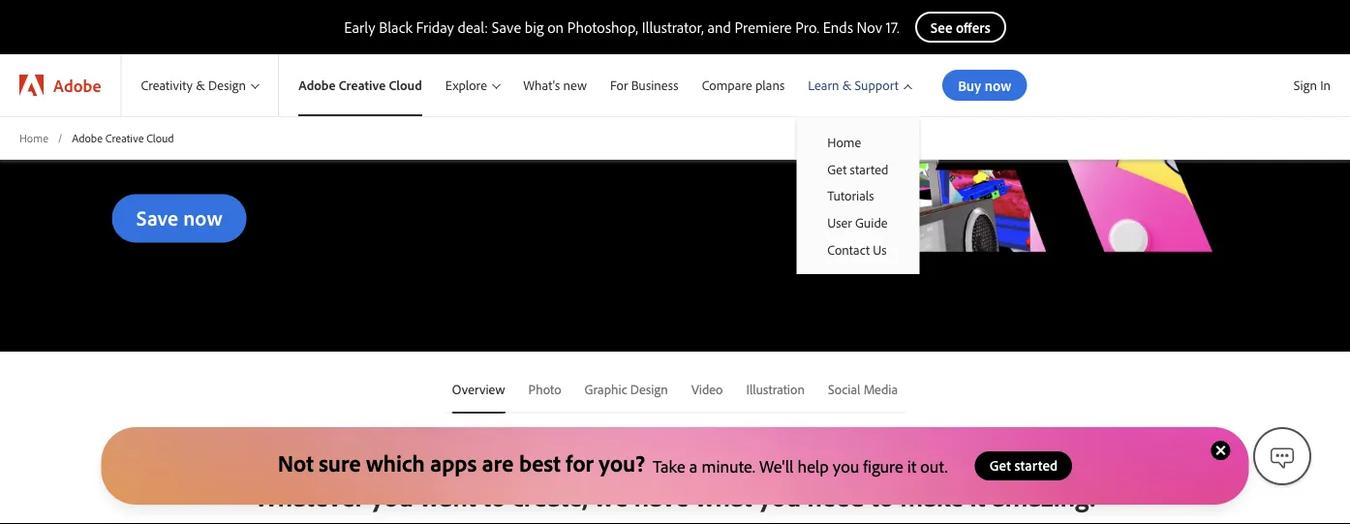 Task type: describe. For each thing, give the bounding box(es) containing it.
whatever
[[255, 479, 365, 514]]

you?
[[599, 448, 645, 478]]

apps.
[[416, 61, 453, 83]]

sign in button
[[1290, 69, 1335, 102]]

explore button
[[434, 54, 512, 116]]

save
[[416, 87, 447, 109]]

0 horizontal spatial home link
[[19, 130, 48, 146]]

creative inside get a great deal on popular creative cloud apps. buy photoshop, illustrator, or premiere pro and save for the first six months. just
[[309, 61, 367, 83]]

guide
[[855, 214, 888, 231]]

& for creativity
[[196, 77, 205, 94]]

a inside not sure which apps are best for you? take a minute. we'll help you figure it out.
[[689, 455, 698, 477]]

for inside get a great deal on popular creative cloud apps. buy photoshop, illustrator, or premiere pro and save for the first six months. just
[[451, 87, 470, 109]]

just
[[196, 113, 222, 135]]

now
[[183, 204, 223, 231]]

tutorials
[[828, 187, 874, 204]]

us$22.99/mo
[[321, 113, 416, 135]]

pro
[[357, 87, 381, 109]]

creativity & design
[[141, 77, 246, 94]]

1 horizontal spatial you
[[759, 479, 801, 514]]

need
[[807, 479, 865, 514]]

0 horizontal spatial you
[[371, 479, 413, 514]]

see terms.
[[112, 113, 539, 161]]

or
[[270, 87, 284, 109]]

get for get started link to the top
[[828, 160, 847, 177]]

friday
[[416, 17, 454, 37]]

user guide
[[828, 214, 888, 231]]

black
[[379, 17, 413, 37]]

save now link
[[112, 195, 247, 243]]

months.
[[134, 113, 192, 135]]

in
[[1321, 77, 1331, 93]]

see terms. link
[[112, 113, 539, 161]]

for
[[610, 77, 628, 94]]

overview
[[452, 381, 505, 398]]

2 to from the left
[[871, 479, 894, 514]]

graphic design
[[585, 381, 668, 398]]

1 horizontal spatial illustrator,
[[642, 17, 704, 37]]

want
[[420, 479, 476, 514]]

early black friday deal: save big on photoshop, illustrator, and premiere pro. ends nov 17.
[[344, 17, 900, 37]]

1 horizontal spatial nov
[[857, 17, 883, 37]]

get started for get started link to the top
[[828, 160, 889, 177]]

see
[[513, 113, 539, 135]]

what's new
[[523, 77, 587, 94]]

explore
[[445, 77, 487, 94]]

creative up us$22.99/mo
[[339, 77, 386, 94]]

illustrator, inside get a great deal on popular creative cloud apps. buy photoshop, illustrator, or premiere pro and save for the first six months. just
[[196, 87, 266, 109]]

for business link
[[599, 54, 690, 116]]

​.
[[416, 113, 419, 135]]

new
[[563, 77, 587, 94]]

compare
[[702, 77, 752, 94]]

best
[[519, 448, 561, 478]]

not sure which apps are best for you? take a minute. we'll help you figure it out.
[[278, 448, 948, 478]]

get for the bottommost get started link
[[990, 456, 1011, 475]]

compare plans link
[[690, 54, 797, 116]]

are
[[482, 448, 514, 478]]

six
[[112, 113, 130, 135]]

media
[[864, 381, 898, 398]]

popular
[[250, 61, 305, 83]]

what's new link
[[512, 54, 599, 116]]

adobe link
[[0, 54, 121, 116]]

1 horizontal spatial adobe creative cloud
[[299, 77, 422, 94]]

sign
[[1294, 77, 1317, 93]]

big
[[525, 17, 544, 37]]

0 horizontal spatial adobe creative cloud
[[72, 130, 174, 145]]

us$17.23/mo
[[226, 113, 317, 135]]

we
[[594, 479, 628, 514]]

minute.
[[702, 455, 755, 477]]

photo
[[529, 381, 561, 398]]

plans
[[756, 77, 785, 94]]

we'll
[[759, 455, 794, 477]]

learn
[[808, 77, 839, 94]]

business
[[631, 77, 679, 94]]

get started for the bottommost get started link
[[990, 456, 1058, 475]]

buy
[[457, 61, 484, 83]]

0 vertical spatial ends
[[823, 17, 853, 37]]

compare plans
[[702, 77, 785, 94]]

0 horizontal spatial home
[[19, 130, 48, 145]]

cloud inside get a great deal on popular creative cloud apps. buy photoshop, illustrator, or premiere pro and save for the first six months. just
[[371, 61, 412, 83]]

create,
[[512, 479, 588, 514]]

tutorials link
[[797, 182, 920, 209]]

user guide link
[[797, 209, 920, 236]]

figure
[[863, 455, 903, 477]]

1 horizontal spatial design
[[630, 381, 668, 398]]

out.
[[921, 455, 948, 477]]

1 vertical spatial get started link
[[975, 451, 1073, 480]]

cloud right "pro"
[[389, 77, 422, 94]]

which
[[366, 448, 425, 478]]

0 horizontal spatial 17.
[[494, 113, 509, 135]]

design inside 'dropdown button'
[[208, 77, 246, 94]]



Task type: vqa. For each thing, say whether or not it's contained in the screenshot.
STARTED
yes



Task type: locate. For each thing, give the bounding box(es) containing it.
0 vertical spatial adobe creative cloud
[[299, 77, 422, 94]]

graphic
[[585, 381, 627, 398]]

0 vertical spatial started
[[850, 160, 889, 177]]

& for learn
[[843, 77, 852, 94]]

0 vertical spatial a
[[141, 61, 149, 83]]

home down "adobe" link
[[19, 130, 48, 145]]

0 horizontal spatial for
[[451, 87, 470, 109]]

1 vertical spatial illustrator,
[[196, 87, 266, 109]]

1 vertical spatial on
[[228, 61, 246, 83]]

contact us link
[[797, 236, 920, 262]]

0 horizontal spatial illustrator,
[[196, 87, 266, 109]]

17. up support
[[886, 17, 900, 37]]

home link down "adobe" link
[[19, 130, 48, 146]]

0 vertical spatial get
[[112, 61, 137, 83]]

1 vertical spatial it
[[970, 479, 986, 514]]

design right graphic
[[630, 381, 668, 398]]

adobe
[[53, 74, 101, 96], [299, 77, 336, 94], [72, 130, 103, 145]]

nov down the
[[461, 113, 490, 135]]

adobe left six
[[72, 130, 103, 145]]

1 horizontal spatial a
[[689, 455, 698, 477]]

home link
[[797, 129, 920, 156], [19, 130, 48, 146]]

1 horizontal spatial get started
[[990, 456, 1058, 475]]

0 vertical spatial get started link
[[797, 156, 920, 182]]

illustrator, up "business"
[[642, 17, 704, 37]]

get a great deal on popular creative cloud apps. buy photoshop, illustrator, or premiere pro and save for the first six months. just
[[112, 61, 528, 135]]

on right big
[[548, 17, 564, 37]]

premiere left pro. on the top of the page
[[735, 17, 792, 37]]

ends right ​.
[[423, 113, 457, 135]]

early
[[344, 17, 376, 37]]

on right deal
[[228, 61, 246, 83]]

1 horizontal spatial home
[[828, 134, 861, 151]]

1 horizontal spatial started
[[1015, 456, 1058, 475]]

it left out.
[[907, 455, 917, 477]]

for business
[[610, 77, 679, 94]]

it
[[907, 455, 917, 477], [970, 479, 986, 514]]

you inside not sure which apps are best for you? take a minute. we'll help you figure it out.
[[833, 455, 859, 477]]

pro.
[[796, 17, 820, 37]]

0 horizontal spatial design
[[208, 77, 246, 94]]

and up 'compare'
[[708, 17, 731, 37]]

get
[[112, 61, 137, 83], [828, 160, 847, 177], [990, 456, 1011, 475]]

a left great at left
[[141, 61, 149, 83]]

cloud right six
[[147, 130, 174, 145]]

1 horizontal spatial &
[[843, 77, 852, 94]]

0 vertical spatial 17.
[[886, 17, 900, 37]]

it inside not sure which apps are best for you? take a minute. we'll help you figure it out.
[[907, 455, 917, 477]]

0 vertical spatial design
[[208, 77, 246, 94]]

adobe creative cloud
[[299, 77, 422, 94], [72, 130, 174, 145]]

learn & support button
[[797, 54, 923, 116]]

premiere up see terms. link at top left
[[288, 87, 353, 109]]

a inside get a great deal on popular creative cloud apps. buy photoshop, illustrator, or premiere pro and save for the first six months. just
[[141, 61, 149, 83]]

premiere inside get a great deal on popular creative cloud apps. buy photoshop, illustrator, or premiere pro and save for the first six months. just
[[288, 87, 353, 109]]

1 vertical spatial ends
[[423, 113, 457, 135]]

not
[[278, 448, 314, 478]]

sure
[[319, 448, 361, 478]]

social
[[828, 381, 861, 398]]

get started link up the tutorials
[[797, 156, 920, 182]]

support
[[855, 77, 899, 94]]

0 horizontal spatial photoshop,
[[112, 87, 192, 109]]

1 horizontal spatial home link
[[797, 129, 920, 156]]

us
[[873, 241, 887, 258]]

apps
[[430, 448, 477, 478]]

deal:
[[458, 17, 488, 37]]

0 horizontal spatial started
[[850, 160, 889, 177]]

0 horizontal spatial nov
[[461, 113, 490, 135]]

save inside "save now" link
[[136, 204, 178, 231]]

us$17.23/mo us$22.99/mo ​. ends nov 17.
[[226, 113, 513, 135]]

1 vertical spatial nov
[[461, 113, 490, 135]]

a right the take
[[689, 455, 698, 477]]

home inside group
[[828, 134, 861, 151]]

and right "pro"
[[385, 87, 412, 109]]

adobe creative cloud up us$22.99/mo
[[299, 77, 422, 94]]

2 horizontal spatial get
[[990, 456, 1011, 475]]

nov up support
[[857, 17, 883, 37]]

get up amazing.
[[990, 456, 1011, 475]]

0 horizontal spatial premiere
[[288, 87, 353, 109]]

1 to from the left
[[483, 479, 506, 514]]

0 vertical spatial illustrator,
[[642, 17, 704, 37]]

1 horizontal spatial and
[[708, 17, 731, 37]]

get started link
[[797, 156, 920, 182], [975, 451, 1073, 480]]

& right learn
[[843, 77, 852, 94]]

1 vertical spatial and
[[385, 87, 412, 109]]

1 vertical spatial design
[[630, 381, 668, 398]]

0 horizontal spatial it
[[907, 455, 917, 477]]

0 horizontal spatial to
[[483, 479, 506, 514]]

illustrator, up just
[[196, 87, 266, 109]]

to down figure
[[871, 479, 894, 514]]

terms.
[[112, 139, 156, 161]]

creative up "pro"
[[309, 61, 367, 83]]

it right make
[[970, 479, 986, 514]]

you down we'll
[[759, 479, 801, 514]]

creative down 'creativity'
[[105, 130, 144, 145]]

& inside learn & support dropdown button
[[843, 77, 852, 94]]

2 horizontal spatial you
[[833, 455, 859, 477]]

get started up amazing.
[[990, 456, 1058, 475]]

2 & from the left
[[843, 77, 852, 94]]

1 vertical spatial premiere
[[288, 87, 353, 109]]

contact
[[828, 241, 870, 258]]

adobe right or on the left top of the page
[[299, 77, 336, 94]]

save left now at the left top of the page
[[136, 204, 178, 231]]

photoshop, up for
[[568, 17, 638, 37]]

for right best
[[566, 448, 594, 478]]

adobe creative cloud down 'creativity'
[[72, 130, 174, 145]]

creativity
[[141, 77, 193, 94]]

0 vertical spatial photoshop,
[[568, 17, 638, 37]]

get started inside group
[[828, 160, 889, 177]]

nov
[[857, 17, 883, 37], [461, 113, 490, 135]]

1 vertical spatial adobe creative cloud
[[72, 130, 174, 145]]

started for get started link to the top
[[850, 160, 889, 177]]

make
[[900, 479, 964, 514]]

1 horizontal spatial photoshop,
[[568, 17, 638, 37]]

cloud up "pro"
[[371, 61, 412, 83]]

1 vertical spatial get started
[[990, 456, 1058, 475]]

get inside get a great deal on popular creative cloud apps. buy photoshop, illustrator, or premiere pro and save for the first six months. just
[[112, 61, 137, 83]]

you down which
[[371, 479, 413, 514]]

you up need in the right of the page
[[833, 455, 859, 477]]

sign in
[[1294, 77, 1331, 93]]

group
[[797, 116, 920, 274]]

started up amazing.
[[1015, 456, 1058, 475]]

tab list
[[444, 367, 906, 414]]

home up the tutorials
[[828, 134, 861, 151]]

premiere
[[735, 17, 792, 37], [288, 87, 353, 109]]

17. left see
[[494, 113, 509, 135]]

save
[[492, 17, 521, 37], [136, 204, 178, 231]]

& right great at left
[[196, 77, 205, 94]]

1 vertical spatial 17.
[[494, 113, 509, 135]]

for left the
[[451, 87, 470, 109]]

started
[[850, 160, 889, 177], [1015, 456, 1058, 475]]

1 horizontal spatial it
[[970, 479, 986, 514]]

first
[[501, 87, 528, 109]]

get left 'creativity'
[[112, 61, 137, 83]]

get started up 'tutorials' link
[[828, 160, 889, 177]]

0 horizontal spatial and
[[385, 87, 412, 109]]

save left big
[[492, 17, 521, 37]]

learn & support
[[808, 77, 899, 94]]

1 horizontal spatial get started link
[[975, 451, 1073, 480]]

started up 'tutorials' link
[[850, 160, 889, 177]]

save now
[[136, 204, 223, 231]]

cloud
[[371, 61, 412, 83], [389, 77, 422, 94], [147, 130, 174, 145]]

the
[[474, 87, 497, 109]]

help
[[798, 455, 829, 477]]

ends
[[823, 17, 853, 37], [423, 113, 457, 135]]

design up just
[[208, 77, 246, 94]]

0 horizontal spatial get
[[112, 61, 137, 83]]

illustrator,
[[642, 17, 704, 37], [196, 87, 266, 109]]

tab list containing overview
[[444, 367, 906, 414]]

0 horizontal spatial get started link
[[797, 156, 920, 182]]

photoshop, inside get a great deal on popular creative cloud apps. buy photoshop, illustrator, or premiere pro and save for the first six months. just
[[112, 87, 192, 109]]

1 & from the left
[[196, 77, 205, 94]]

1 horizontal spatial save
[[492, 17, 521, 37]]

0 horizontal spatial ends
[[423, 113, 457, 135]]

get started link right out.
[[975, 451, 1073, 480]]

adobe left 'creativity'
[[53, 74, 101, 96]]

photoshop, up months.
[[112, 87, 192, 109]]

1 vertical spatial save
[[136, 204, 178, 231]]

1 horizontal spatial on
[[548, 17, 564, 37]]

0 vertical spatial on
[[548, 17, 564, 37]]

take
[[653, 455, 685, 477]]

adobe creative cloud link
[[279, 54, 434, 116]]

video
[[691, 381, 723, 398]]

1 horizontal spatial get
[[828, 160, 847, 177]]

1 vertical spatial a
[[689, 455, 698, 477]]

0 vertical spatial premiere
[[735, 17, 792, 37]]

have
[[634, 479, 689, 514]]

2 vertical spatial get
[[990, 456, 1011, 475]]

you
[[833, 455, 859, 477], [371, 479, 413, 514], [759, 479, 801, 514]]

creative
[[309, 61, 367, 83], [339, 77, 386, 94], [105, 130, 144, 145]]

deal
[[193, 61, 224, 83]]

0 horizontal spatial get started
[[828, 160, 889, 177]]

and inside get a great deal on popular creative cloud apps. buy photoshop, illustrator, or premiere pro and save for the first six months. just
[[385, 87, 412, 109]]

& inside creativity & design 'dropdown button'
[[196, 77, 205, 94]]

1 vertical spatial photoshop,
[[112, 87, 192, 109]]

0 vertical spatial it
[[907, 455, 917, 477]]

get inside group
[[828, 160, 847, 177]]

on
[[548, 17, 564, 37], [228, 61, 246, 83]]

a
[[141, 61, 149, 83], [689, 455, 698, 477]]

0 vertical spatial for
[[451, 87, 470, 109]]

0 vertical spatial get started
[[828, 160, 889, 177]]

1 horizontal spatial premiere
[[735, 17, 792, 37]]

ends right pro. on the top of the page
[[823, 17, 853, 37]]

1 horizontal spatial ends
[[823, 17, 853, 37]]

group containing home
[[797, 116, 920, 274]]

0 horizontal spatial &
[[196, 77, 205, 94]]

1 vertical spatial get
[[828, 160, 847, 177]]

0 horizontal spatial on
[[228, 61, 246, 83]]

whatever you want to create, we have what you need to make it amazing.
[[255, 479, 1096, 514]]

illustration
[[746, 381, 805, 398]]

0 vertical spatial save
[[492, 17, 521, 37]]

0 vertical spatial and
[[708, 17, 731, 37]]

0 horizontal spatial save
[[136, 204, 178, 231]]

home link up 'tutorials' link
[[797, 129, 920, 156]]

amazing.
[[992, 479, 1096, 514]]

creativity & design button
[[122, 54, 278, 116]]

1 vertical spatial for
[[566, 448, 594, 478]]

to down are at the bottom left of the page
[[483, 479, 506, 514]]

and
[[708, 17, 731, 37], [385, 87, 412, 109]]

get started
[[828, 160, 889, 177], [990, 456, 1058, 475]]

great
[[153, 61, 189, 83]]

social media
[[828, 381, 898, 398]]

what
[[695, 479, 752, 514]]

user
[[828, 214, 852, 231]]

what's
[[523, 77, 560, 94]]

1 horizontal spatial for
[[566, 448, 594, 478]]

on inside get a great deal on popular creative cloud apps. buy photoshop, illustrator, or premiere pro and save for the first six months. just
[[228, 61, 246, 83]]

to
[[483, 479, 506, 514], [871, 479, 894, 514]]

started for the bottommost get started link
[[1015, 456, 1058, 475]]

0 vertical spatial nov
[[857, 17, 883, 37]]

0 horizontal spatial a
[[141, 61, 149, 83]]

1 horizontal spatial 17.
[[886, 17, 900, 37]]

get up the tutorials
[[828, 160, 847, 177]]

1 horizontal spatial to
[[871, 479, 894, 514]]

photoshop,
[[568, 17, 638, 37], [112, 87, 192, 109]]

1 vertical spatial started
[[1015, 456, 1058, 475]]



